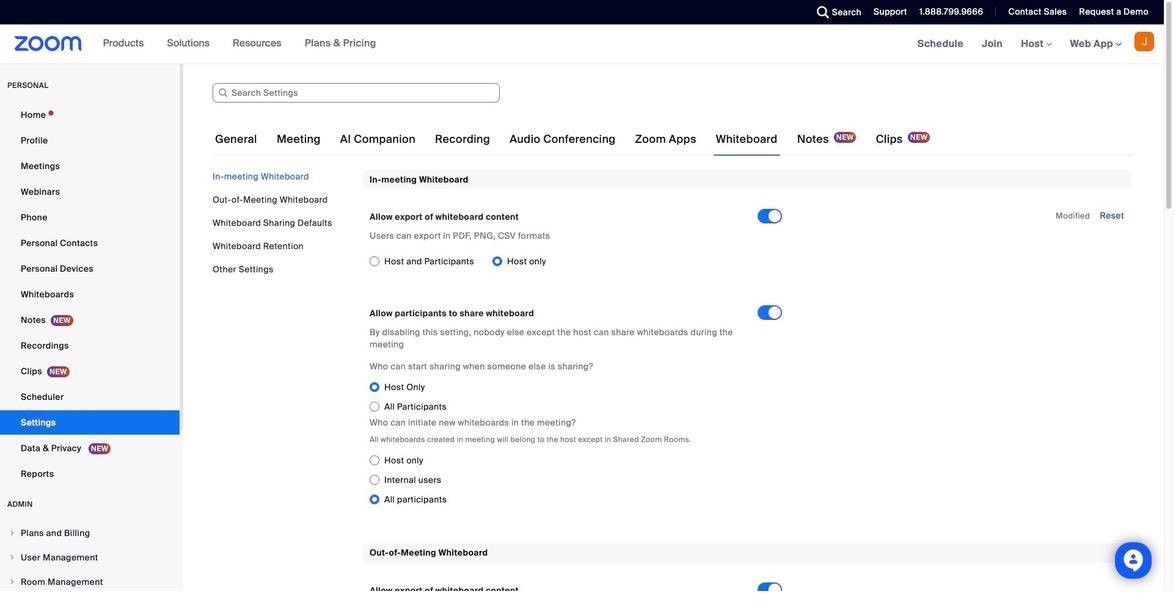 Task type: vqa. For each thing, say whether or not it's contained in the screenshot.
the bottommost right Image
yes



Task type: locate. For each thing, give the bounding box(es) containing it.
1 option group from the top
[[370, 252, 758, 272]]

option group
[[370, 252, 758, 272], [370, 378, 792, 417], [370, 451, 792, 510]]

right image
[[9, 555, 16, 562], [9, 579, 16, 586]]

1 vertical spatial menu item
[[0, 547, 180, 570]]

1 vertical spatial right image
[[9, 579, 16, 586]]

2 menu item from the top
[[0, 547, 180, 570]]

2 vertical spatial menu item
[[0, 571, 180, 592]]

banner
[[0, 24, 1165, 64]]

admin menu menu
[[0, 522, 180, 592]]

2 vertical spatial option group
[[370, 451, 792, 510]]

meetings navigation
[[909, 24, 1165, 64]]

zoom logo image
[[15, 36, 82, 51]]

out-of-meeting whiteboard element
[[363, 544, 1132, 592]]

1 vertical spatial option group
[[370, 378, 792, 417]]

2 right image from the top
[[9, 579, 16, 586]]

profile picture image
[[1135, 32, 1155, 51]]

menu item
[[0, 522, 180, 545], [0, 547, 180, 570], [0, 571, 180, 592]]

2 option group from the top
[[370, 378, 792, 417]]

0 vertical spatial menu item
[[0, 522, 180, 545]]

0 vertical spatial right image
[[9, 555, 16, 562]]

menu bar
[[213, 171, 353, 276]]

0 vertical spatial option group
[[370, 252, 758, 272]]



Task type: describe. For each thing, give the bounding box(es) containing it.
in-meeting whiteboard element
[[363, 171, 1132, 525]]

product information navigation
[[94, 24, 386, 64]]

Search Settings text field
[[213, 83, 500, 103]]

3 option group from the top
[[370, 451, 792, 510]]

tabs of my account settings page tab list
[[213, 122, 933, 157]]

right image
[[9, 530, 16, 537]]

1 menu item from the top
[[0, 522, 180, 545]]

1 right image from the top
[[9, 555, 16, 562]]

personal menu menu
[[0, 103, 180, 488]]

3 menu item from the top
[[0, 571, 180, 592]]



